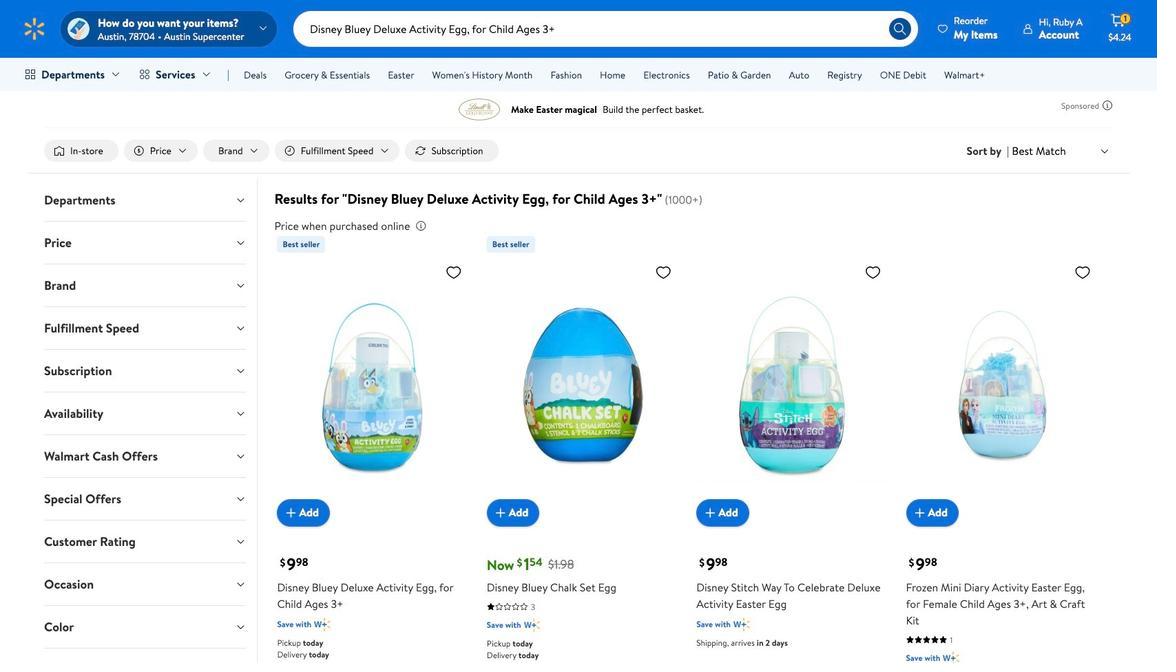 Task type: vqa. For each thing, say whether or not it's contained in the screenshot.
first Mainstays from the bottom
no



Task type: locate. For each thing, give the bounding box(es) containing it.
add to favorites list, frozen mini diary activity easter egg, for female child ages 3+, art & craft kit image
[[1075, 264, 1092, 281]]

legal information image
[[416, 221, 427, 232]]

add to cart image for frozen mini diary activity easter egg, for female child ages 3+, art & craft kit image
[[912, 505, 929, 521]]

sort and filter section element
[[28, 129, 1130, 173]]

tab
[[33, 179, 257, 221], [33, 222, 257, 264], [33, 265, 257, 307], [33, 307, 257, 349], [33, 350, 257, 392], [33, 393, 257, 435], [33, 436, 257, 478], [33, 478, 257, 520], [33, 521, 257, 563], [33, 564, 257, 606], [33, 607, 257, 649], [33, 649, 257, 664]]

 image
[[68, 18, 90, 40]]

walmart plus image
[[314, 618, 331, 632], [524, 619, 540, 632], [944, 652, 960, 664]]

add to cart image
[[493, 505, 509, 521], [702, 505, 719, 521]]

1 add to cart image from the left
[[283, 505, 299, 521]]

add to cart image
[[283, 505, 299, 521], [912, 505, 929, 521]]

1 horizontal spatial add to cart image
[[912, 505, 929, 521]]

8 tab from the top
[[33, 478, 257, 520]]

2 tab from the top
[[33, 222, 257, 264]]

11 tab from the top
[[33, 607, 257, 649]]

add to favorites list, disney bluey deluxe activity egg, for child ages 3+ image
[[446, 264, 462, 281]]

0 horizontal spatial add to cart image
[[493, 505, 509, 521]]

2 add to cart image from the left
[[912, 505, 929, 521]]

walmart homepage image
[[22, 17, 47, 41]]

add to cart image for "disney bluey deluxe activity egg, for child ages 3+" image
[[283, 505, 299, 521]]

2 add to cart image from the left
[[702, 505, 719, 521]]

10 tab from the top
[[33, 564, 257, 606]]

disney bluey deluxe activity egg, for child ages 3+ image
[[277, 258, 468, 516]]

0 horizontal spatial walmart plus image
[[314, 618, 331, 632]]

3 tab from the top
[[33, 265, 257, 307]]

1 horizontal spatial add to cart image
[[702, 505, 719, 521]]

1 add to cart image from the left
[[493, 505, 509, 521]]

Search search field
[[294, 11, 918, 47]]

0 horizontal spatial add to cart image
[[283, 505, 299, 521]]



Task type: describe. For each thing, give the bounding box(es) containing it.
ad disclaimer and feedback image
[[1103, 100, 1114, 111]]

5 tab from the top
[[33, 350, 257, 392]]

1 horizontal spatial walmart plus image
[[524, 619, 540, 632]]

7 tab from the top
[[33, 436, 257, 478]]

disney stitch way to celebrate deluxe activity easter egg image
[[697, 258, 887, 516]]

frozen mini diary activity easter egg, for female child ages 3+, art & craft kit image
[[907, 258, 1097, 516]]

add to favorites list, disney stitch way to celebrate deluxe activity easter egg image
[[865, 264, 882, 281]]

search icon image
[[894, 22, 907, 36]]

add to favorites list, disney bluey chalk set egg image
[[655, 264, 672, 281]]

2 horizontal spatial walmart plus image
[[944, 652, 960, 664]]

add to cart image for "disney stitch way to celebrate deluxe activity easter egg" image
[[702, 505, 719, 521]]

9 tab from the top
[[33, 521, 257, 563]]

1 tab from the top
[[33, 179, 257, 221]]

Walmart Site-Wide search field
[[294, 11, 918, 47]]

4 tab from the top
[[33, 307, 257, 349]]

add to cart image for disney bluey chalk set egg image
[[493, 505, 509, 521]]

walmart plus image
[[734, 618, 750, 632]]

12 tab from the top
[[33, 649, 257, 664]]

disney bluey chalk set egg image
[[487, 258, 678, 516]]

6 tab from the top
[[33, 393, 257, 435]]



